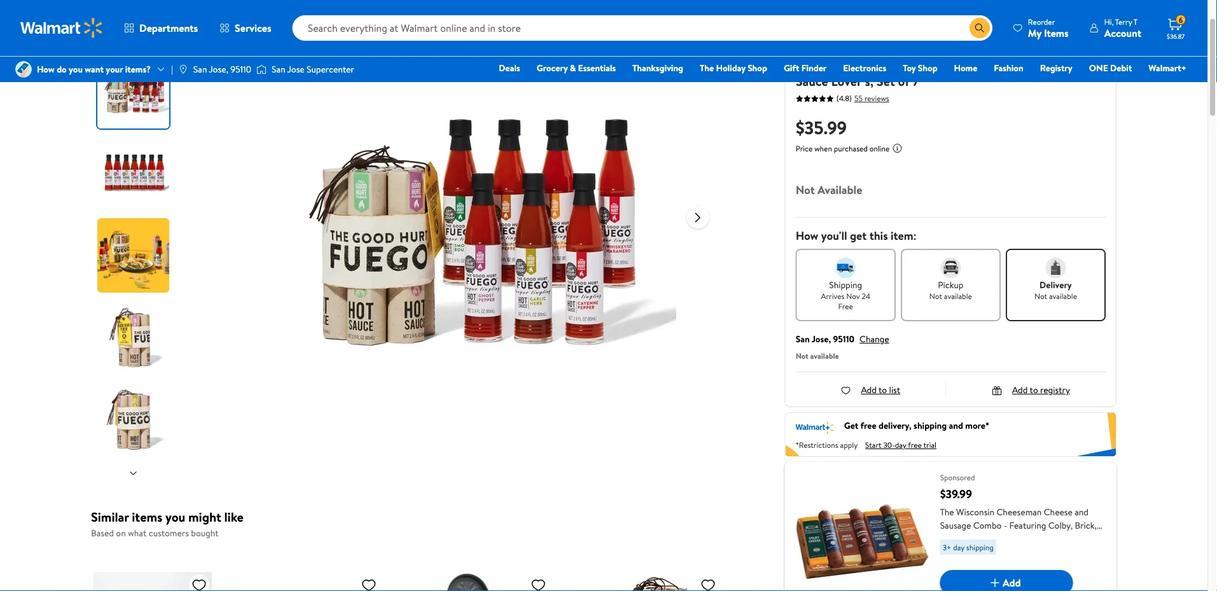 Task type: locate. For each thing, give the bounding box(es) containing it.
jose, inside san jose, 95110 change not available
[[812, 333, 831, 345]]

0 horizontal spatial 95110
[[230, 63, 251, 75]]

like
[[224, 508, 244, 526]]

delivery
[[1040, 279, 1072, 291]]

of
[[898, 72, 910, 90]]

gift left the finder
[[784, 62, 799, 74]]

0 horizontal spatial you
[[69, 63, 83, 75]]

fashion link
[[988, 61, 1029, 75]]

apply
[[840, 439, 858, 450]]

how
[[37, 63, 55, 75], [796, 228, 818, 244]]

 image for how
[[15, 61, 32, 78]]

1 vertical spatial jose,
[[812, 333, 831, 345]]

to
[[879, 384, 887, 396], [1030, 384, 1038, 396]]

0 vertical spatial shipping
[[914, 419, 947, 431]]

thoughtfully
[[796, 37, 844, 49]]

day inside the $39.99 group
[[953, 542, 964, 552]]

day down the delivery,
[[895, 439, 906, 450]]

shipping arrives nov 24 free
[[821, 279, 870, 311]]

my
[[1028, 26, 1041, 40]]

reviews
[[865, 93, 889, 104]]

the
[[796, 53, 816, 71], [700, 62, 714, 74]]

delivery,
[[879, 419, 912, 431]]

0 horizontal spatial shipping
[[914, 419, 947, 431]]

item:
[[891, 228, 917, 244]]

available inside 'pickup not available'
[[944, 290, 972, 301]]

sponsored
[[940, 472, 975, 483]]

1 horizontal spatial the
[[796, 53, 816, 71]]

how for how do you want your items?
[[37, 63, 55, 75]]

and
[[949, 419, 963, 431]]

(4.8)
[[836, 93, 852, 104]]

 image for san
[[178, 64, 188, 74]]

1 horizontal spatial jose,
[[812, 333, 831, 345]]

debit
[[1110, 62, 1132, 74]]

1 horizontal spatial day
[[953, 542, 964, 552]]

2 horizontal spatial san
[[796, 333, 810, 345]]

$39.99
[[940, 486, 972, 502]]

available for pickup
[[944, 290, 972, 301]]

 image right |
[[178, 64, 188, 74]]

*restrictions apply
[[796, 439, 858, 450]]

purchased
[[834, 143, 868, 154]]

how left you'll
[[796, 228, 818, 244]]

1 vertical spatial how
[[796, 228, 818, 244]]

1 horizontal spatial to
[[1030, 384, 1038, 396]]

registry
[[1040, 384, 1070, 396]]

deals link
[[493, 61, 526, 75]]

available down "intent image for pickup"
[[944, 290, 972, 301]]

similar items you might like based on what customers bought
[[91, 508, 244, 539]]

available inside delivery not available
[[1049, 290, 1077, 301]]

 image
[[15, 61, 32, 78], [178, 64, 188, 74]]

you
[[69, 63, 83, 75], [165, 508, 185, 526]]

1 horizontal spatial how
[[796, 228, 818, 244]]

1 vertical spatial shipping
[[966, 542, 994, 552]]

jose, right |
[[209, 63, 228, 75]]

0 horizontal spatial to
[[879, 384, 887, 396]]

0 vertical spatial 95110
[[230, 63, 251, 75]]

you right do
[[69, 63, 83, 75]]

hurt
[[852, 53, 878, 71]]

walmart+ link
[[1143, 61, 1192, 75]]

shipping
[[914, 419, 947, 431], [966, 542, 994, 552]]

1 horizontal spatial free
[[908, 439, 922, 450]]

available for delivery
[[1049, 290, 1077, 301]]

95110 for san jose, 95110 change not available
[[833, 333, 854, 345]]

terry
[[1115, 16, 1132, 27]]

the left holiday
[[700, 62, 714, 74]]

get free delivery, shipping and more* banner
[[785, 412, 1117, 457]]

walmart plus image
[[796, 419, 834, 434]]

1 horizontal spatial shipping
[[966, 542, 994, 552]]

7
[[913, 72, 919, 90]]

free
[[838, 301, 853, 311]]

1 vertical spatial day
[[953, 542, 964, 552]]

next media item image
[[690, 210, 705, 225]]

95110 inside san jose, 95110 change not available
[[833, 333, 854, 345]]

2 horizontal spatial available
[[1049, 290, 1077, 301]]

toy shop link
[[897, 61, 943, 75]]

hot
[[934, 53, 955, 71], [1060, 53, 1081, 71]]

95110 down services popup button at the left top
[[230, 63, 251, 75]]

intent image for delivery image
[[1046, 258, 1066, 278]]

sauce
[[958, 53, 990, 71], [796, 72, 828, 90]]

items?
[[125, 63, 151, 75]]

0 vertical spatial sauce
[[958, 53, 990, 71]]

how left do
[[37, 63, 55, 75]]

0 vertical spatial you
[[69, 63, 83, 75]]

day inside the get free delivery, shipping and more* banner
[[895, 439, 906, 450]]

1 horizontal spatial you
[[165, 508, 185, 526]]

6
[[1179, 14, 1183, 25]]

to for registry
[[1030, 384, 1038, 396]]

jose, for san jose, 95110
[[209, 63, 228, 75]]

sauce down search icon
[[958, 53, 990, 71]]

3+ day shipping
[[943, 542, 994, 552]]

day right 3+
[[953, 542, 964, 552]]

grocery
[[537, 62, 568, 74]]

1 horizontal spatial gift
[[993, 53, 1016, 71]]

1 horizontal spatial available
[[944, 290, 972, 301]]

1 horizontal spatial shop
[[918, 62, 938, 74]]

0 horizontal spatial san
[[193, 63, 207, 75]]

set left 'for'
[[1019, 53, 1037, 71]]

 image left do
[[15, 61, 32, 78]]

0 vertical spatial day
[[895, 439, 906, 450]]

free left trial
[[908, 439, 922, 450]]

0 horizontal spatial shop
[[748, 62, 767, 74]]

available down intent image for delivery at the top
[[1049, 290, 1077, 301]]

0 horizontal spatial the
[[700, 62, 714, 74]]

set left of
[[877, 72, 895, 90]]

0 horizontal spatial how
[[37, 63, 55, 75]]

free right get
[[861, 419, 876, 431]]

2 to from the left
[[1030, 384, 1038, 396]]

1 horizontal spatial 95110
[[833, 333, 854, 345]]

when
[[814, 143, 832, 154]]

1 shop from the left
[[748, 62, 767, 74]]

this
[[869, 228, 888, 244]]

0 horizontal spatial day
[[895, 439, 906, 450]]

shipping right 3+
[[966, 542, 994, 552]]

available down free
[[810, 351, 839, 361]]

0 horizontal spatial jose,
[[209, 63, 228, 75]]

to left list at the bottom right of page
[[879, 384, 887, 396]]

0 horizontal spatial available
[[810, 351, 839, 361]]

fuego:
[[881, 53, 919, 71]]

do
[[57, 63, 67, 75]]

1 vertical spatial you
[[165, 508, 185, 526]]

you'll
[[821, 228, 847, 244]]

1 horizontal spatial  image
[[178, 64, 188, 74]]

one debit link
[[1083, 61, 1138, 75]]

1 to from the left
[[879, 384, 887, 396]]

0 vertical spatial set
[[1019, 53, 1037, 71]]

2 shop from the left
[[918, 62, 938, 74]]

 image
[[256, 63, 267, 76]]

0 horizontal spatial gift
[[784, 62, 799, 74]]

lover's,
[[831, 72, 873, 90]]

0 vertical spatial free
[[861, 419, 876, 431]]

you up customers
[[165, 508, 185, 526]]

0 horizontal spatial  image
[[15, 61, 32, 78]]

add for add to registry
[[1012, 384, 1028, 396]]

next image image
[[128, 468, 138, 478]]

hi, terry t account
[[1104, 16, 1141, 40]]

1 horizontal spatial san
[[272, 63, 285, 75]]

add to list button
[[841, 384, 900, 396]]

0 vertical spatial jose,
[[209, 63, 228, 75]]

1 horizontal spatial hot
[[1060, 53, 1081, 71]]

thoughtfully link
[[796, 37, 844, 49]]

1 vertical spatial 95110
[[833, 333, 854, 345]]

the down thoughtfully link
[[796, 53, 816, 71]]

might
[[188, 508, 221, 526]]

add inside button
[[1003, 576, 1021, 589]]

add to favorites list, hell's kitchen hot sauce 4-pack, gift set image
[[191, 577, 207, 591]]

registry
[[1040, 62, 1072, 74]]

shop inside 'toy shop' link
[[918, 62, 938, 74]]

0 horizontal spatial sauce
[[796, 72, 828, 90]]

0 horizontal spatial hot
[[934, 53, 955, 71]]

one debit
[[1089, 62, 1132, 74]]

1 hot from the left
[[934, 53, 955, 71]]

add
[[861, 384, 877, 396], [1012, 384, 1028, 396], [1003, 576, 1021, 589]]

0 vertical spatial how
[[37, 63, 55, 75]]

available inside san jose, 95110 change not available
[[810, 351, 839, 361]]

not inside san jose, 95110 change not available
[[796, 351, 808, 361]]

to left registry
[[1030, 384, 1038, 396]]

shop inside the holiday shop link
[[748, 62, 767, 74]]

gift
[[993, 53, 1016, 71], [784, 62, 799, 74]]

&
[[570, 62, 576, 74]]

get
[[844, 419, 858, 431]]

the good hurt fuego: a hot sauce gift set for hot sauce lover's, set of 7 - image 1 of 8 image
[[97, 54, 172, 129]]

1 horizontal spatial set
[[1019, 53, 1037, 71]]

essentials
[[578, 62, 616, 74]]

shipping up trial
[[914, 419, 947, 431]]

jose, down arrives
[[812, 333, 831, 345]]

add for add to list
[[861, 384, 877, 396]]

free
[[861, 419, 876, 431], [908, 439, 922, 450]]

services button
[[209, 13, 282, 43]]

day
[[895, 439, 906, 450], [953, 542, 964, 552]]

hot right 'for'
[[1060, 53, 1081, 71]]

1 vertical spatial set
[[877, 72, 895, 90]]

you inside similar items you might like based on what customers bought
[[165, 508, 185, 526]]

add to registry
[[1012, 384, 1070, 396]]

$39.99 group
[[785, 462, 1117, 591]]

55 reviews link
[[852, 93, 889, 104]]

holiday
[[716, 62, 745, 74]]

items
[[1044, 26, 1069, 40]]

30-
[[883, 439, 895, 450]]

pickup not available
[[929, 279, 972, 301]]

hot right a
[[934, 53, 955, 71]]

95110 left change
[[833, 333, 854, 345]]

add to registry button
[[992, 384, 1070, 396]]

walmart image
[[20, 18, 103, 38]]

3+
[[943, 542, 951, 552]]

legal information image
[[892, 143, 902, 153]]

not
[[796, 182, 815, 198], [929, 290, 942, 301], [1034, 290, 1047, 301], [796, 351, 808, 361]]

jose, for san jose, 95110 change not available
[[812, 333, 831, 345]]

departments button
[[113, 13, 209, 43]]

sauce down good in the top right of the page
[[796, 72, 828, 90]]

gift right the home link on the right top
[[993, 53, 1016, 71]]



Task type: vqa. For each thing, say whether or not it's contained in the screenshot.
san jose, 95110 change not available
yes



Task type: describe. For each thing, give the bounding box(es) containing it.
based
[[91, 527, 114, 539]]

add to favorites list, dr. seuss the grinch holiday round pancake pan with pancake mix  and .03 oz of green coloring included in box image
[[531, 577, 546, 591]]

add for add
[[1003, 576, 1021, 589]]

similar
[[91, 508, 129, 526]]

the good hurt fuego: a hot sauce gift set for hot sauce lover's, set of 7 - image 5 of 8 image
[[97, 382, 172, 457]]

gift finder
[[784, 62, 827, 74]]

items
[[132, 508, 162, 526]]

not available
[[796, 182, 862, 198]]

more*
[[965, 419, 989, 431]]

the good hurt fuego: a hot sauce gift set for hot sauce lover's, set of 7 - image 2 of 8 image
[[97, 136, 172, 211]]

how do you want your items?
[[37, 63, 151, 75]]

not inside 'pickup not available'
[[929, 290, 942, 301]]

get free delivery, shipping and more*
[[844, 419, 989, 431]]

a
[[922, 53, 930, 71]]

the good hurt fuego: a hot sauce gift set for hot sauce lover's, set of 7 image
[[269, 22, 676, 429]]

online
[[870, 143, 890, 154]]

for
[[1040, 53, 1057, 71]]

|
[[171, 63, 173, 75]]

*restrictions
[[796, 439, 838, 450]]

thanksgiving
[[632, 62, 683, 74]]

24
[[862, 290, 870, 301]]

how for how you'll get this item:
[[796, 228, 818, 244]]

hi,
[[1104, 16, 1114, 27]]

want
[[85, 63, 104, 75]]

dr. seuss the grinch holiday round pancake pan with pancake mix  and .03 oz of green coloring included in box image
[[433, 572, 551, 591]]

the wisconsin cheeseman cheese and sausage combo - featuring colby, brick, sharp cheddar, and monterey jack cheese bars, italian, original, garlic summer sausages, premium gift for charcuterie boards image
[[795, 472, 930, 591]]

pickup
[[938, 279, 964, 291]]

home link
[[948, 61, 983, 75]]

$36.87
[[1167, 32, 1185, 40]]

Search search field
[[292, 15, 992, 41]]

get
[[850, 228, 867, 244]]

grocery & essentials
[[537, 62, 616, 74]]

add to favorites list, the good hurt grillin' bbq rub for grilling gift set, set of 7 image
[[700, 577, 716, 591]]

price when purchased online
[[796, 143, 890, 154]]

supercenter
[[307, 63, 354, 75]]

walmart+
[[1149, 62, 1187, 74]]

deals
[[499, 62, 520, 74]]

thoughtfully the good hurt fuego: a hot sauce gift set for hot sauce lover's, set of 7
[[796, 37, 1081, 90]]

add to favorites list, the good hurt fuego: a hot sauce gift set for hot sauce lover's, set of 7 image
[[739, 28, 754, 44]]

arrives
[[821, 290, 844, 301]]

registry link
[[1034, 61, 1078, 75]]

intent image for shipping image
[[835, 258, 856, 278]]

gift inside "thoughtfully the good hurt fuego: a hot sauce gift set for hot sauce lover's, set of 7"
[[993, 53, 1016, 71]]

add to favorites list, smokehouse by thoughtfully, hot sauce gift set, variety of natural flavors, set of 10 image
[[361, 577, 376, 591]]

change
[[860, 333, 889, 345]]

price
[[796, 143, 813, 154]]

you for want
[[69, 63, 83, 75]]

Walmart Site-Wide search field
[[292, 15, 992, 41]]

san jose supercenter
[[272, 63, 354, 75]]

the inside "thoughtfully the good hurt fuego: a hot sauce gift set for hot sauce lover's, set of 7"
[[796, 53, 816, 71]]

hell's kitchen hot sauce 4-pack, gift set image
[[94, 572, 212, 591]]

electronics
[[843, 62, 886, 74]]

your
[[106, 63, 123, 75]]

san jose, 95110 change not available
[[796, 333, 889, 361]]

grocery & essentials link
[[531, 61, 622, 75]]

shipping inside banner
[[914, 419, 947, 431]]

smokehouse by thoughtfully, hot sauce gift set, variety of natural flavors, set of 10 image
[[263, 572, 382, 591]]

san for san jose, 95110
[[193, 63, 207, 75]]

the holiday shop link
[[694, 61, 773, 75]]

reorder my items
[[1028, 16, 1069, 40]]

account
[[1104, 26, 1141, 40]]

trial
[[923, 439, 936, 450]]

the good hurt fuego: a hot sauce gift set for hot sauce lover's, set of 7 - image 4 of 8 image
[[97, 300, 172, 375]]

gift finder link
[[778, 61, 832, 75]]

not inside delivery not available
[[1034, 290, 1047, 301]]

add to cart image
[[987, 575, 1003, 590]]

list
[[889, 384, 900, 396]]

0 horizontal spatial set
[[877, 72, 895, 90]]

start
[[865, 439, 881, 450]]

toy shop
[[903, 62, 938, 74]]

search icon image
[[975, 23, 985, 33]]

2 hot from the left
[[1060, 53, 1081, 71]]

you for might
[[165, 508, 185, 526]]

departments
[[139, 21, 198, 35]]

delivery not available
[[1034, 279, 1077, 301]]

electronics link
[[837, 61, 892, 75]]

thanksgiving link
[[627, 61, 689, 75]]

1 horizontal spatial sauce
[[958, 53, 990, 71]]

fashion
[[994, 62, 1023, 74]]

customers
[[149, 527, 189, 539]]

55
[[854, 93, 863, 104]]

zoom image modal image
[[739, 57, 754, 72]]

san inside san jose, 95110 change not available
[[796, 333, 810, 345]]

$35.99
[[796, 115, 847, 140]]

shipping inside the $39.99 group
[[966, 542, 994, 552]]

t
[[1134, 16, 1138, 27]]

1 vertical spatial free
[[908, 439, 922, 450]]

toy
[[903, 62, 916, 74]]

add to list
[[861, 384, 900, 396]]

0 horizontal spatial free
[[861, 419, 876, 431]]

services
[[235, 21, 271, 35]]

95110 for san jose, 95110
[[230, 63, 251, 75]]

the good hurt grillin' bbq rub for grilling gift set, set of 7 image
[[602, 572, 721, 591]]

san for san jose supercenter
[[272, 63, 285, 75]]

1 vertical spatial sauce
[[796, 72, 828, 90]]

sponsored $39.99
[[940, 472, 975, 502]]

what
[[128, 527, 147, 539]]

jose
[[287, 63, 305, 75]]

add button
[[940, 570, 1073, 591]]

the holiday shop
[[700, 62, 767, 74]]

to for list
[[879, 384, 887, 396]]

good
[[819, 53, 849, 71]]

intent image for pickup image
[[941, 258, 961, 278]]

nov
[[846, 290, 860, 301]]

the good hurt fuego: a hot sauce gift set for hot sauce lover's, set of 7 - image 3 of 8 image
[[97, 218, 172, 293]]

home
[[954, 62, 977, 74]]

reorder
[[1028, 16, 1055, 27]]

bought
[[191, 527, 219, 539]]



